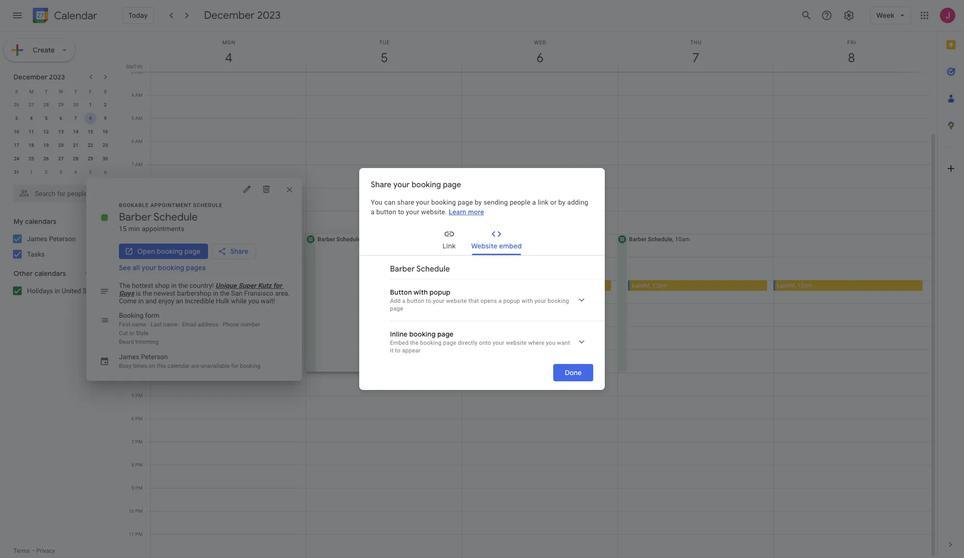 Task type: locate. For each thing, give the bounding box(es) containing it.
to right it
[[395, 347, 401, 354]]

the up the appear
[[410, 340, 419, 346]]

26 for the 26 element
[[43, 156, 49, 161]]

21 element
[[70, 140, 82, 151]]

with right opens
[[522, 298, 533, 305]]

0 vertical spatial peterson
[[49, 235, 76, 243]]

share
[[371, 180, 392, 190], [230, 247, 249, 256]]

5 cell from the left
[[774, 3, 930, 558]]

6 am from the top
[[135, 208, 143, 213]]

0 horizontal spatial or
[[129, 330, 135, 337]]

11 for 11 pm
[[129, 532, 134, 537]]

pm up 7 pm
[[135, 416, 143, 422]]

the
[[178, 282, 188, 289], [143, 289, 152, 297], [220, 289, 230, 297], [410, 340, 419, 346]]

30 down 23 element in the top left of the page
[[103, 156, 108, 161]]

0 horizontal spatial with
[[414, 288, 428, 297]]

1 pm from the top
[[135, 278, 143, 283]]

0 horizontal spatial james
[[27, 235, 47, 243]]

calendars for my calendars
[[25, 217, 57, 226]]

0 horizontal spatial for
[[231, 363, 239, 369]]

button down button
[[407, 298, 425, 305]]

share inside dialog
[[371, 180, 392, 190]]

0 horizontal spatial peterson
[[49, 235, 76, 243]]

0 vertical spatial james
[[27, 235, 47, 243]]

december 2023
[[204, 9, 281, 22], [13, 73, 65, 81]]

1 vertical spatial 26
[[43, 156, 49, 161]]

1 vertical spatial 27
[[58, 156, 64, 161]]

7 for 7 pm
[[131, 439, 134, 445]]

1 vertical spatial 1
[[30, 170, 33, 175]]

s right f
[[104, 89, 107, 94]]

1 lunch! from the left
[[321, 282, 338, 289]]

learn more link
[[449, 208, 484, 216]]

phone
[[223, 321, 239, 328]]

6 pm from the top
[[135, 439, 143, 445]]

lunch! , 12pm
[[632, 282, 668, 289], [778, 282, 813, 289]]

2 vertical spatial barber schedule
[[390, 265, 450, 274]]

3 down 27 element
[[60, 170, 62, 175]]

30
[[73, 102, 78, 107], [103, 156, 108, 161]]

9 am
[[131, 208, 143, 213]]

7 down november 30 element
[[74, 116, 77, 121]]

am up 'open'
[[135, 231, 143, 237]]

9
[[104, 116, 107, 121], [131, 208, 134, 213], [131, 486, 134, 491]]

share up you
[[371, 180, 392, 190]]

your
[[393, 180, 410, 190], [416, 199, 430, 206], [406, 208, 420, 216], [142, 263, 156, 272], [433, 298, 445, 305], [535, 298, 546, 305], [493, 340, 505, 346]]

delete appointment schedule image
[[262, 184, 271, 194]]

1 pm
[[131, 301, 143, 306]]

1 name from the left
[[132, 321, 146, 328]]

january 2 element
[[40, 167, 52, 178]]

8 am from the top
[[135, 254, 143, 260]]

7 inside december 2023 grid
[[74, 116, 77, 121]]

2 vertical spatial 9
[[131, 486, 134, 491]]

barber schedule up button
[[390, 265, 450, 274]]

other calendars
[[13, 269, 66, 278]]

come
[[119, 297, 137, 305]]

see all your booking pages
[[119, 263, 206, 272]]

1 for 1 pm
[[131, 301, 134, 306]]

2 lunch! from the left
[[632, 282, 650, 289]]

1 down 'guys'
[[131, 301, 134, 306]]

11 up 'all'
[[129, 254, 134, 260]]

enjoy
[[158, 297, 174, 305]]

am up min
[[135, 208, 143, 213]]

peterson inside james peterson busy times on this calendar are unavailable for booking
[[141, 353, 168, 361]]

0 horizontal spatial 29
[[58, 102, 64, 107]]

peterson inside my calendars list
[[49, 235, 76, 243]]

2 down the 26 element
[[45, 170, 48, 175]]

10 pm from the top
[[135, 532, 143, 537]]

you can share your booking page by sending people a link or by adding a button to your website.
[[371, 199, 589, 216]]

schedule
[[154, 210, 198, 223], [337, 236, 361, 243], [493, 236, 517, 243], [648, 236, 673, 243], [417, 265, 450, 274]]

calendar element
[[31, 6, 97, 27]]

by up more
[[475, 199, 482, 206]]

27 element
[[55, 153, 67, 165]]

november 30 element
[[70, 99, 82, 111]]

7 down 6 pm
[[131, 439, 134, 445]]

1 horizontal spatial lunch! , 12pm
[[778, 282, 813, 289]]

0 horizontal spatial 12pm
[[341, 282, 356, 289]]

· left email
[[179, 321, 181, 328]]

12 up 19
[[43, 129, 49, 134]]

pm for 6 pm
[[135, 416, 143, 422]]

1 s from the left
[[15, 89, 18, 94]]

0 horizontal spatial 1
[[30, 170, 33, 175]]

today
[[129, 11, 148, 20]]

that
[[469, 298, 479, 305]]

1 vertical spatial 8
[[131, 463, 134, 468]]

min
[[129, 225, 140, 232]]

pm down 8 pm
[[135, 486, 143, 491]]

booking inside button with popup add a button to your website that opens a popup with your booking page
[[548, 298, 569, 305]]

2 vertical spatial 11
[[129, 532, 134, 537]]

1 horizontal spatial 27
[[58, 156, 64, 161]]

2 by from the left
[[559, 199, 566, 206]]

james inside my calendars list
[[27, 235, 47, 243]]

james for james peterson busy times on this calendar are unavailable for booking
[[119, 353, 139, 361]]

appear
[[402, 347, 421, 354]]

7 pm
[[131, 439, 143, 445]]

2 horizontal spatial barber schedule
[[474, 236, 517, 243]]

11
[[29, 129, 34, 134], [129, 254, 134, 260], [129, 532, 134, 537]]

15 left min
[[119, 225, 127, 232]]

pm down 9 pm
[[135, 509, 143, 514]]

share for share your booking page
[[371, 180, 392, 190]]

0 horizontal spatial website
[[446, 298, 467, 305]]

share up the super
[[230, 247, 249, 256]]

1 vertical spatial 28
[[73, 156, 78, 161]]

27
[[29, 102, 34, 107], [58, 156, 64, 161]]

15 for 15 min appointments
[[119, 225, 127, 232]]

1 down 25 element
[[30, 170, 33, 175]]

27 down m
[[29, 102, 34, 107]]

tab list
[[938, 31, 965, 531]]

calendar
[[168, 363, 190, 369]]

3 down november 26 element
[[15, 116, 18, 121]]

1 vertical spatial peterson
[[141, 353, 168, 361]]

0 vertical spatial 29
[[58, 102, 64, 107]]

or
[[551, 199, 557, 206], [129, 330, 135, 337]]

am up 5 am
[[135, 93, 143, 98]]

2 pm
[[131, 324, 143, 329]]

website inside button with popup add a button to your website that opens a popup with your booking page
[[446, 298, 467, 305]]

t
[[45, 89, 48, 94], [74, 89, 77, 94]]

cell
[[151, 3, 307, 558], [306, 3, 462, 558], [462, 3, 618, 558], [617, 3, 774, 558], [774, 3, 930, 558]]

barber schedule down more
[[474, 236, 517, 243]]

main drawer image
[[12, 10, 23, 21]]

1 horizontal spatial 8
[[131, 463, 134, 468]]

1 down f
[[89, 102, 92, 107]]

10 up '17'
[[14, 129, 19, 134]]

james for james peterson
[[27, 235, 47, 243]]

row containing 10
[[9, 125, 113, 139]]

5 for january 5 element
[[89, 170, 92, 175]]

2 for 2 pm
[[131, 324, 134, 329]]

popup right button
[[430, 288, 451, 297]]

29 inside 29 element
[[88, 156, 93, 161]]

12 for 12
[[43, 129, 49, 134]]

0 vertical spatial popup
[[430, 288, 451, 297]]

want
[[557, 340, 570, 346]]

1 vertical spatial for
[[231, 363, 239, 369]]

0 horizontal spatial share
[[230, 247, 249, 256]]

3 for january 3 element
[[60, 170, 62, 175]]

30 right november 29 element
[[73, 102, 78, 107]]

an
[[176, 297, 183, 305]]

barber schedule heading
[[119, 210, 198, 224]]

1 horizontal spatial with
[[522, 298, 533, 305]]

3 pm from the top
[[135, 324, 143, 329]]

8 inside grid
[[131, 463, 134, 468]]

28
[[43, 102, 49, 107], [73, 156, 78, 161]]

1 inside grid
[[131, 301, 134, 306]]

pm down 6 pm
[[135, 439, 143, 445]]

0 horizontal spatial ·
[[148, 321, 149, 328]]

1 horizontal spatial 28
[[73, 156, 78, 161]]

2 lunch! , 12pm from the left
[[778, 282, 813, 289]]

january 6 element
[[100, 167, 111, 178]]

25
[[29, 156, 34, 161]]

shop
[[155, 282, 170, 289]]

5 pm from the top
[[135, 416, 143, 422]]

row group
[[9, 98, 113, 179]]

san
[[231, 289, 243, 297]]

1 horizontal spatial 2
[[104, 102, 107, 107]]

2 vertical spatial 4
[[74, 170, 77, 175]]

pm for 11 pm
[[135, 532, 143, 537]]

0 vertical spatial december 2023
[[204, 9, 281, 22]]

26 for november 26 element
[[14, 102, 19, 107]]

2 right the first
[[131, 324, 134, 329]]

james up tasks
[[27, 235, 47, 243]]

peterson up on
[[141, 353, 168, 361]]

the left san
[[220, 289, 230, 297]]

10 for 10 am
[[129, 231, 134, 237]]

0 vertical spatial 9
[[104, 116, 107, 121]]

inline booking page embed the booking page directly onto your website where you want it to appear
[[390, 330, 572, 354]]

0 vertical spatial 3
[[131, 69, 134, 75]]

0 horizontal spatial lunch! , 12pm
[[632, 282, 668, 289]]

29 for 29 element
[[88, 156, 93, 161]]

28 left november 29 element
[[43, 102, 49, 107]]

pm for 10 pm
[[135, 509, 143, 514]]

0 vertical spatial 10
[[14, 129, 19, 134]]

22 element
[[85, 140, 96, 151]]

0 horizontal spatial button
[[377, 208, 397, 216]]

1 vertical spatial with
[[522, 298, 533, 305]]

january 4 element
[[70, 167, 82, 178]]

lunch! 12pm
[[321, 282, 356, 289]]

5 for 5 am
[[131, 116, 134, 121]]

or right link
[[551, 199, 557, 206]]

6 down 5 am
[[131, 139, 134, 144]]

button inside the you can share your booking page by sending people a link or by adding a button to your website.
[[377, 208, 397, 216]]

1 · from the left
[[148, 321, 149, 328]]

2 t from the left
[[74, 89, 77, 94]]

2 pm from the top
[[135, 301, 143, 306]]

0 vertical spatial 30
[[73, 102, 78, 107]]

1 lunch! , 12pm from the left
[[632, 282, 668, 289]]

or inside booking form first name · last name · email address · phone number cut or style beard trimming
[[129, 330, 135, 337]]

2
[[104, 102, 107, 107], [45, 170, 48, 175], [131, 324, 134, 329]]

0 vertical spatial 4
[[131, 93, 134, 98]]

1 horizontal spatial 12
[[129, 278, 134, 283]]

0 horizontal spatial by
[[475, 199, 482, 206]]

2 cell from the left
[[306, 3, 462, 558]]

and
[[145, 297, 157, 305]]

your down share in the left top of the page
[[406, 208, 420, 216]]

2 am from the top
[[135, 93, 143, 98]]

am up 6 am
[[135, 116, 143, 121]]

column header
[[150, 31, 307, 72], [306, 31, 462, 72], [462, 31, 618, 72], [618, 31, 774, 72], [774, 31, 930, 72]]

4 down november 27 element
[[30, 116, 33, 121]]

9 up 16
[[104, 116, 107, 121]]

None search field
[[0, 181, 119, 202]]

page inside the you can share your booking page by sending people a link or by adding a button to your website.
[[458, 199, 473, 206]]

1 horizontal spatial button
[[407, 298, 425, 305]]

2 vertical spatial 3
[[60, 170, 62, 175]]

pm down 'all'
[[135, 278, 143, 283]]

1 horizontal spatial s
[[104, 89, 107, 94]]

kutz
[[258, 282, 272, 289]]

4 cell from the left
[[617, 3, 774, 558]]

peterson down my calendars dropdown button
[[49, 235, 76, 243]]

popup right opens
[[504, 298, 520, 305]]

name up style
[[132, 321, 146, 328]]

29 element
[[85, 153, 96, 165]]

2 vertical spatial to
[[395, 347, 401, 354]]

1 vertical spatial to
[[426, 298, 432, 305]]

0 vertical spatial 8
[[89, 116, 92, 121]]

pm for 5 pm
[[135, 393, 143, 398]]

to right add
[[426, 298, 432, 305]]

with right button
[[414, 288, 428, 297]]

3 12pm from the left
[[798, 282, 813, 289]]

1 horizontal spatial website
[[506, 340, 527, 346]]

row
[[146, 3, 930, 558], [9, 85, 113, 98], [9, 98, 113, 112], [9, 112, 113, 125], [9, 125, 113, 139], [9, 139, 113, 152], [9, 152, 113, 166], [9, 166, 113, 179]]

am for 10 am
[[135, 231, 143, 237]]

unique super kutz for guys
[[119, 282, 284, 297]]

1 horizontal spatial december
[[204, 9, 255, 22]]

1 vertical spatial button
[[407, 298, 425, 305]]

3 for 3 am
[[131, 69, 134, 75]]

5 pm
[[131, 393, 143, 398]]

am for 3 am
[[135, 69, 143, 75]]

barber schedule up appointments
[[119, 210, 198, 223]]

1 horizontal spatial 29
[[88, 156, 93, 161]]

10 inside december 2023 grid
[[14, 129, 19, 134]]

in
[[171, 282, 177, 289], [55, 287, 60, 295], [213, 289, 218, 297], [138, 297, 144, 305]]

8 pm from the top
[[135, 486, 143, 491]]

23 element
[[100, 140, 111, 151]]

12pm
[[341, 282, 356, 289], [653, 282, 668, 289], [798, 282, 813, 289]]

9 up 10 pm
[[131, 486, 134, 491]]

29 inside november 29 element
[[58, 102, 64, 107]]

for inside unique super kutz for guys
[[273, 282, 282, 289]]

24 element
[[11, 153, 22, 165]]

your inside the inline booking page embed the booking page directly onto your website where you want it to appear
[[493, 340, 505, 346]]

7 down 6 am
[[131, 162, 134, 167]]

9 pm from the top
[[135, 509, 143, 514]]

29 for november 29 element
[[58, 102, 64, 107]]

grid containing barber schedule
[[123, 3, 938, 558]]

4 pm from the top
[[135, 393, 143, 398]]

0 horizontal spatial s
[[15, 89, 18, 94]]

a down you
[[371, 208, 375, 216]]

you left wait!
[[248, 297, 259, 305]]

1 vertical spatial share
[[230, 247, 249, 256]]

share for share
[[230, 247, 249, 256]]

1 horizontal spatial 30
[[103, 156, 108, 161]]

7 pm from the top
[[135, 463, 143, 468]]

am up "4 am"
[[135, 69, 143, 75]]

0 horizontal spatial 8
[[89, 116, 92, 121]]

4 inside grid
[[131, 93, 134, 98]]

12 down 'all'
[[129, 278, 134, 283]]

17 element
[[11, 140, 22, 151]]

super
[[238, 282, 256, 289]]

share inside 'button'
[[230, 247, 249, 256]]

0 vertical spatial barber schedule
[[119, 210, 198, 223]]

7 am from the top
[[135, 231, 143, 237]]

7 am
[[131, 162, 143, 167]]

1 vertical spatial you
[[546, 340, 556, 346]]

0 horizontal spatial t
[[45, 89, 48, 94]]

2023
[[257, 9, 281, 22], [49, 73, 65, 81]]

10
[[14, 129, 19, 134], [129, 231, 134, 237], [129, 509, 134, 514]]

7
[[74, 116, 77, 121], [131, 162, 134, 167], [131, 439, 134, 445]]

·
[[148, 321, 149, 328], [179, 321, 181, 328], [220, 321, 221, 328]]

0 horizontal spatial popup
[[430, 288, 451, 297]]

a right add
[[403, 298, 406, 305]]

peterson for james peterson
[[49, 235, 76, 243]]

the inside the inline booking page embed the booking page directly onto your website where you want it to appear
[[410, 340, 419, 346]]

29 down 22 element
[[88, 156, 93, 161]]

27 for 27 element
[[58, 156, 64, 161]]

3 left 05
[[131, 69, 134, 75]]

0 vertical spatial 26
[[14, 102, 19, 107]]

0 horizontal spatial name
[[132, 321, 146, 328]]

booking inside the you can share your booking page by sending people a link or by adding a button to your website.
[[432, 199, 456, 206]]

other calendars button
[[2, 266, 119, 281]]

31 element
[[11, 167, 22, 178]]

6
[[60, 116, 62, 121], [131, 139, 134, 144], [104, 170, 107, 175], [131, 416, 134, 422]]

0 vertical spatial website
[[446, 298, 467, 305]]

26
[[14, 102, 19, 107], [43, 156, 49, 161]]

13 element
[[55, 126, 67, 138]]

1 horizontal spatial 15
[[119, 225, 127, 232]]

for inside james peterson busy times on this calendar are unavailable for booking
[[231, 363, 239, 369]]

by left adding
[[559, 199, 566, 206]]

name right last
[[163, 321, 178, 328]]

3
[[131, 69, 134, 75], [15, 116, 18, 121], [60, 170, 62, 175]]

where
[[529, 340, 545, 346]]

my calendars button
[[2, 214, 119, 229]]

· left phone
[[220, 321, 221, 328]]

1 vertical spatial december 2023
[[13, 73, 65, 81]]

05
[[137, 64, 143, 69]]

0 horizontal spatial 2
[[45, 170, 48, 175]]

1 vertical spatial 30
[[103, 156, 108, 161]]

5 am from the top
[[135, 162, 143, 167]]

1 cell from the left
[[151, 3, 307, 558]]

12 pm
[[129, 278, 143, 283]]

1 vertical spatial calendars
[[35, 269, 66, 278]]

10 up 11 am
[[129, 231, 134, 237]]

4 am from the top
[[135, 139, 143, 144]]

s up november 26 element
[[15, 89, 18, 94]]

grid
[[123, 3, 938, 558]]

4 up 5 am
[[131, 93, 134, 98]]

2 up 16
[[104, 102, 107, 107]]

29 down w
[[58, 102, 64, 107]]

24
[[14, 156, 19, 161]]

page inside button with popup add a button to your website that opens a popup with your booking page
[[390, 305, 403, 312]]

barber inside share your booking page dialog
[[390, 265, 415, 274]]

1 horizontal spatial 10am
[[675, 236, 690, 243]]

20
[[58, 143, 64, 148]]

tasks
[[27, 251, 45, 258]]

0 horizontal spatial 15
[[88, 129, 93, 134]]

16
[[103, 129, 108, 134]]

1 horizontal spatial lunch!
[[632, 282, 650, 289]]

am down 5 am
[[135, 139, 143, 144]]

26 inside november 26 element
[[14, 102, 19, 107]]

1 horizontal spatial barber schedule
[[390, 265, 450, 274]]

5 up 6 pm
[[131, 393, 134, 398]]

3 cell from the left
[[462, 3, 618, 558]]

to
[[398, 208, 404, 216], [426, 298, 432, 305], [395, 347, 401, 354]]

pm up 6 pm
[[135, 393, 143, 398]]

website
[[446, 298, 467, 305], [506, 340, 527, 346]]

by
[[475, 199, 482, 206], [559, 199, 566, 206]]

0 vertical spatial calendars
[[25, 217, 57, 226]]

t up november 30 element
[[74, 89, 77, 94]]

calendars up james peterson
[[25, 217, 57, 226]]

0 vertical spatial or
[[551, 199, 557, 206]]

9 up min
[[131, 208, 134, 213]]

1 12pm from the left
[[341, 282, 356, 289]]

to down share in the left top of the page
[[398, 208, 404, 216]]

lunch!
[[321, 282, 338, 289], [632, 282, 650, 289], [778, 282, 795, 289]]

2 vertical spatial 10
[[129, 509, 134, 514]]

2 horizontal spatial 3
[[131, 69, 134, 75]]

your right onto
[[493, 340, 505, 346]]

0 vertical spatial share
[[371, 180, 392, 190]]

1 horizontal spatial name
[[163, 321, 178, 328]]

my calendars
[[13, 217, 57, 226]]

15 inside december 2023 grid
[[88, 129, 93, 134]]

pm for 12 pm
[[135, 278, 143, 283]]

8 down 7 pm
[[131, 463, 134, 468]]

10 am
[[129, 231, 143, 237]]

0 horizontal spatial 30
[[73, 102, 78, 107]]

calendars
[[25, 217, 57, 226], [35, 269, 66, 278]]

10 up 11 pm
[[129, 509, 134, 514]]

pm up style
[[135, 324, 143, 329]]

a
[[533, 199, 536, 206], [371, 208, 375, 216], [403, 298, 406, 305], [499, 298, 502, 305]]

0 vertical spatial 28
[[43, 102, 49, 107]]

28 element
[[70, 153, 82, 165]]

am up 'all'
[[135, 254, 143, 260]]

1 horizontal spatial ·
[[179, 321, 181, 328]]

11 inside december 2023 grid
[[29, 129, 34, 134]]

adding
[[568, 199, 589, 206]]

1 vertical spatial december
[[13, 73, 48, 81]]

you inside is the newest barbershop in the san fransisco area. come in and enjoy an incredible hulk while you wait!
[[248, 297, 259, 305]]

2 horizontal spatial lunch!
[[778, 282, 795, 289]]

6 for 6 pm
[[131, 416, 134, 422]]

hottest
[[132, 282, 153, 289]]

5 up 6 am
[[131, 116, 134, 121]]

or inside the you can share your booking page by sending people a link or by adding a button to your website.
[[551, 199, 557, 206]]

1 vertical spatial barber schedule
[[474, 236, 517, 243]]

8
[[89, 116, 92, 121], [131, 463, 134, 468]]

6 down 30 element
[[104, 170, 107, 175]]

9 inside row
[[104, 116, 107, 121]]

15 down 8 "cell"
[[88, 129, 93, 134]]

booking inside james peterson busy times on this calendar are unavailable for booking
[[240, 363, 261, 369]]

2 horizontal spatial ·
[[220, 321, 221, 328]]

2 vertical spatial 7
[[131, 439, 134, 445]]

4 down 28 "element"
[[74, 170, 77, 175]]

calendar heading
[[52, 9, 97, 22]]

row group containing 26
[[9, 98, 113, 179]]

26 element
[[40, 153, 52, 165]]

1 vertical spatial 10
[[129, 231, 134, 237]]

holidays
[[27, 287, 53, 295]]

1 am from the top
[[135, 69, 143, 75]]

1 horizontal spatial t
[[74, 89, 77, 94]]

email
[[182, 321, 196, 328]]

8 up the 15 element
[[89, 116, 92, 121]]

november 26 element
[[11, 99, 22, 111]]

1 vertical spatial or
[[129, 330, 135, 337]]

· left last
[[148, 321, 149, 328]]

for right kutz
[[273, 282, 282, 289]]

share your booking page dialog
[[359, 168, 605, 390]]

8 inside "cell"
[[89, 116, 92, 121]]

11 down 10 pm
[[129, 532, 134, 537]]

area.
[[275, 289, 290, 297]]

1 horizontal spatial james
[[119, 353, 139, 361]]

barber schedule ,
[[318, 236, 364, 243]]

booking
[[412, 180, 441, 190], [432, 199, 456, 206], [157, 247, 183, 256], [158, 263, 184, 272], [548, 298, 569, 305], [410, 330, 436, 339], [420, 340, 442, 346], [240, 363, 261, 369]]

1 horizontal spatial peterson
[[141, 353, 168, 361]]

20 element
[[55, 140, 67, 151]]

james inside james peterson busy times on this calendar are unavailable for booking
[[119, 353, 139, 361]]

barber schedule inside share your booking page dialog
[[390, 265, 450, 274]]

or right cut
[[129, 330, 135, 337]]

am for 5 am
[[135, 116, 143, 121]]

1 10am from the left
[[520, 236, 535, 243]]

3 column header from the left
[[462, 31, 618, 72]]

3 am from the top
[[135, 116, 143, 121]]

9 for 9 pm
[[131, 486, 134, 491]]

last
[[151, 321, 162, 328]]

row containing 31
[[9, 166, 113, 179]]

peterson for james peterson busy times on this calendar are unavailable for booking
[[141, 353, 168, 361]]

1 horizontal spatial 26
[[43, 156, 49, 161]]

12 inside december 2023 grid
[[43, 129, 49, 134]]

1 horizontal spatial popup
[[504, 298, 520, 305]]



Task type: describe. For each thing, give the bounding box(es) containing it.
privacy link
[[36, 548, 55, 555]]

pm for 8 pm
[[135, 463, 143, 468]]

am for 4 am
[[135, 93, 143, 98]]

am for 9 am
[[135, 208, 143, 213]]

share button
[[212, 244, 256, 259]]

12 for 12 pm
[[129, 278, 134, 283]]

9 for 9 am
[[131, 208, 134, 213]]

james peterson busy times on this calendar are unavailable for booking
[[119, 353, 261, 369]]

bookable appointment schedule
[[119, 202, 223, 208]]

1 t from the left
[[45, 89, 48, 94]]

booking form first name · last name · email address · phone number cut or style beard trimming
[[119, 312, 260, 345]]

open booking page
[[137, 247, 201, 256]]

6 am
[[131, 139, 143, 144]]

link
[[538, 199, 549, 206]]

onto
[[479, 340, 491, 346]]

more
[[468, 208, 484, 216]]

0 vertical spatial with
[[414, 288, 428, 297]]

unavailable
[[201, 363, 230, 369]]

15 for 15
[[88, 129, 93, 134]]

done
[[565, 369, 582, 377]]

21
[[73, 143, 78, 148]]

calendar
[[54, 9, 97, 22]]

unique
[[216, 282, 237, 289]]

18 element
[[26, 140, 37, 151]]

6 for 6 am
[[131, 139, 134, 144]]

calendars for other calendars
[[35, 269, 66, 278]]

f
[[89, 89, 92, 94]]

is the newest barbershop in the san fransisco area. come in and enjoy an incredible hulk while you wait!
[[119, 289, 292, 305]]

trimming
[[135, 338, 159, 345]]

23
[[103, 143, 108, 148]]

row containing 17
[[9, 139, 113, 152]]

states
[[83, 287, 102, 295]]

14
[[73, 129, 78, 134]]

4 for january 4 element
[[74, 170, 77, 175]]

2 s from the left
[[104, 89, 107, 94]]

november 29 element
[[55, 99, 67, 111]]

a left link
[[533, 199, 536, 206]]

your up share in the left top of the page
[[393, 180, 410, 190]]

0 horizontal spatial 3
[[15, 116, 18, 121]]

your left that
[[433, 298, 445, 305]]

14 element
[[70, 126, 82, 138]]

schedule inside share your booking page dialog
[[417, 265, 450, 274]]

opens
[[481, 298, 497, 305]]

a right opens
[[499, 298, 502, 305]]

terms link
[[13, 548, 30, 555]]

19 element
[[40, 140, 52, 151]]

6 for january 6 element on the top
[[104, 170, 107, 175]]

27 for november 27 element
[[29, 102, 34, 107]]

8 cell
[[83, 112, 98, 125]]

button with popup add a button to your website that opens a popup with your booking page
[[390, 288, 571, 312]]

cut
[[119, 330, 128, 337]]

row containing 24
[[9, 152, 113, 166]]

18
[[29, 143, 34, 148]]

terms – privacy
[[13, 548, 55, 555]]

7 for 7 am
[[131, 162, 134, 167]]

incredible
[[185, 297, 214, 305]]

5 for 5 pm
[[131, 393, 134, 398]]

other
[[13, 269, 33, 278]]

appointment
[[151, 202, 192, 208]]

november 27 element
[[26, 99, 37, 111]]

am for 11 am
[[135, 254, 143, 260]]

0 horizontal spatial barber schedule
[[119, 210, 198, 223]]

website.
[[421, 208, 447, 216]]

1 column header from the left
[[150, 31, 307, 72]]

30 element
[[100, 153, 111, 165]]

0 vertical spatial 1
[[89, 102, 92, 107]]

9 pm
[[131, 486, 143, 491]]

number
[[241, 321, 260, 328]]

support image
[[822, 10, 833, 21]]

this
[[157, 363, 166, 369]]

10 for 10
[[14, 129, 19, 134]]

pm for 9 pm
[[135, 486, 143, 491]]

united
[[62, 287, 81, 295]]

the
[[119, 282, 130, 289]]

30 for 30 element
[[103, 156, 108, 161]]

january 5 element
[[85, 167, 96, 178]]

4 for 4 am
[[131, 93, 134, 98]]

button inside button with popup add a button to your website that opens a popup with your booking page
[[407, 298, 425, 305]]

2 12pm from the left
[[653, 282, 668, 289]]

while
[[231, 297, 247, 305]]

your up "website." at the left
[[416, 199, 430, 206]]

5 am
[[131, 116, 143, 121]]

5 down november 28 "element"
[[45, 116, 48, 121]]

newest
[[154, 289, 175, 297]]

is
[[136, 289, 141, 297]]

schedule
[[193, 202, 223, 208]]

to inside the inline booking page embed the booking page directly onto your website where you want it to appear
[[395, 347, 401, 354]]

on
[[149, 363, 155, 369]]

wait!
[[261, 297, 275, 305]]

2 10am from the left
[[675, 236, 690, 243]]

address
[[198, 321, 218, 328]]

16 element
[[100, 126, 111, 138]]

1 by from the left
[[475, 199, 482, 206]]

11 am
[[129, 254, 143, 260]]

january 1 element
[[26, 167, 37, 178]]

0 horizontal spatial december 2023
[[13, 73, 65, 81]]

pm for 2 pm
[[135, 324, 143, 329]]

barber schedule inside 'cell'
[[474, 236, 517, 243]]

barbershop
[[177, 289, 211, 297]]

7 for 7
[[74, 116, 77, 121]]

6 down november 29 element
[[60, 116, 62, 121]]

row containing s
[[9, 85, 113, 98]]

8 for 8
[[89, 116, 92, 121]]

website inside the inline booking page embed the booking page directly onto your website where you want it to appear
[[506, 340, 527, 346]]

am for 6 am
[[135, 139, 143, 144]]

9 for 9
[[104, 116, 107, 121]]

–
[[31, 548, 35, 555]]

2 name from the left
[[163, 321, 178, 328]]

the right is
[[143, 289, 152, 297]]

november 28 element
[[40, 99, 52, 111]]

17
[[14, 143, 19, 148]]

pm for 1 pm
[[135, 301, 143, 306]]

row containing 3
[[9, 112, 113, 125]]

28 for november 28 "element"
[[43, 102, 49, 107]]

3 lunch! from the left
[[778, 282, 795, 289]]

learn more
[[449, 208, 484, 216]]

1 vertical spatial popup
[[504, 298, 520, 305]]

8 for 8 pm
[[131, 463, 134, 468]]

style
[[136, 330, 148, 337]]

to inside button with popup add a button to your website that opens a popup with your booking page
[[426, 298, 432, 305]]

to inside the you can share your booking page by sending people a link or by adding a button to your website.
[[398, 208, 404, 216]]

all
[[133, 263, 140, 272]]

1 horizontal spatial december 2023
[[204, 9, 281, 22]]

share your booking page
[[371, 180, 461, 190]]

11 for 11
[[29, 129, 34, 134]]

am for 7 am
[[135, 162, 143, 167]]

pages
[[186, 263, 206, 272]]

4 column header from the left
[[618, 31, 774, 72]]

5 column header from the left
[[774, 31, 930, 72]]

booking
[[119, 312, 143, 319]]

28 for 28 "element"
[[73, 156, 78, 161]]

are
[[191, 363, 199, 369]]

inline
[[390, 330, 408, 339]]

hulk
[[216, 297, 230, 305]]

sending
[[484, 199, 508, 206]]

0 horizontal spatial 2023
[[49, 73, 65, 81]]

guys
[[119, 289, 134, 297]]

people
[[510, 199, 531, 206]]

barber inside heading
[[119, 210, 151, 223]]

january 3 element
[[55, 167, 67, 178]]

15 element
[[85, 126, 96, 138]]

privacy
[[36, 548, 55, 555]]

3 · from the left
[[220, 321, 221, 328]]

0 vertical spatial december
[[204, 9, 255, 22]]

10 for 10 pm
[[129, 509, 134, 514]]

2 for january 2 element
[[45, 170, 48, 175]]

beard
[[119, 338, 134, 345]]

times
[[133, 363, 147, 369]]

cell containing lunch!
[[774, 3, 930, 558]]

learn
[[449, 208, 467, 216]]

open
[[137, 247, 155, 256]]

12 element
[[40, 126, 52, 138]]

schedule inside heading
[[154, 210, 198, 223]]

can
[[384, 199, 396, 206]]

row containing barber schedule
[[146, 3, 930, 558]]

form
[[145, 312, 160, 319]]

the up an
[[178, 282, 188, 289]]

fransisco
[[244, 289, 273, 297]]

11 for 11 am
[[129, 254, 134, 260]]

done button
[[554, 364, 594, 382]]

11 element
[[26, 126, 37, 138]]

0 vertical spatial 2
[[104, 102, 107, 107]]

1 for january 1 element
[[30, 170, 33, 175]]

1 horizontal spatial 2023
[[257, 9, 281, 22]]

row containing 26
[[9, 98, 113, 112]]

december 2023 grid
[[9, 85, 113, 179]]

today button
[[122, 7, 154, 24]]

2 column header from the left
[[306, 31, 462, 72]]

2 · from the left
[[179, 321, 181, 328]]

busy
[[119, 363, 132, 369]]

pm for 7 pm
[[135, 439, 143, 445]]

30 for november 30 element
[[73, 102, 78, 107]]

appointments
[[142, 225, 185, 232]]

see all your booking pages link
[[119, 263, 206, 272]]

10 element
[[11, 126, 22, 138]]

w
[[59, 89, 63, 94]]

directly
[[458, 340, 478, 346]]

25 element
[[26, 153, 37, 165]]

your right 'all'
[[142, 263, 156, 272]]

your up where on the right of the page
[[535, 298, 546, 305]]

11 pm
[[129, 532, 143, 537]]

bookable
[[119, 202, 149, 208]]

you inside the inline booking page embed the booking page directly onto your website where you want it to appear
[[546, 340, 556, 346]]

my calendars list
[[2, 231, 119, 262]]

you
[[371, 199, 383, 206]]

see
[[119, 263, 131, 272]]

0 horizontal spatial 4
[[30, 116, 33, 121]]



Task type: vqa. For each thing, say whether or not it's contained in the screenshot.


